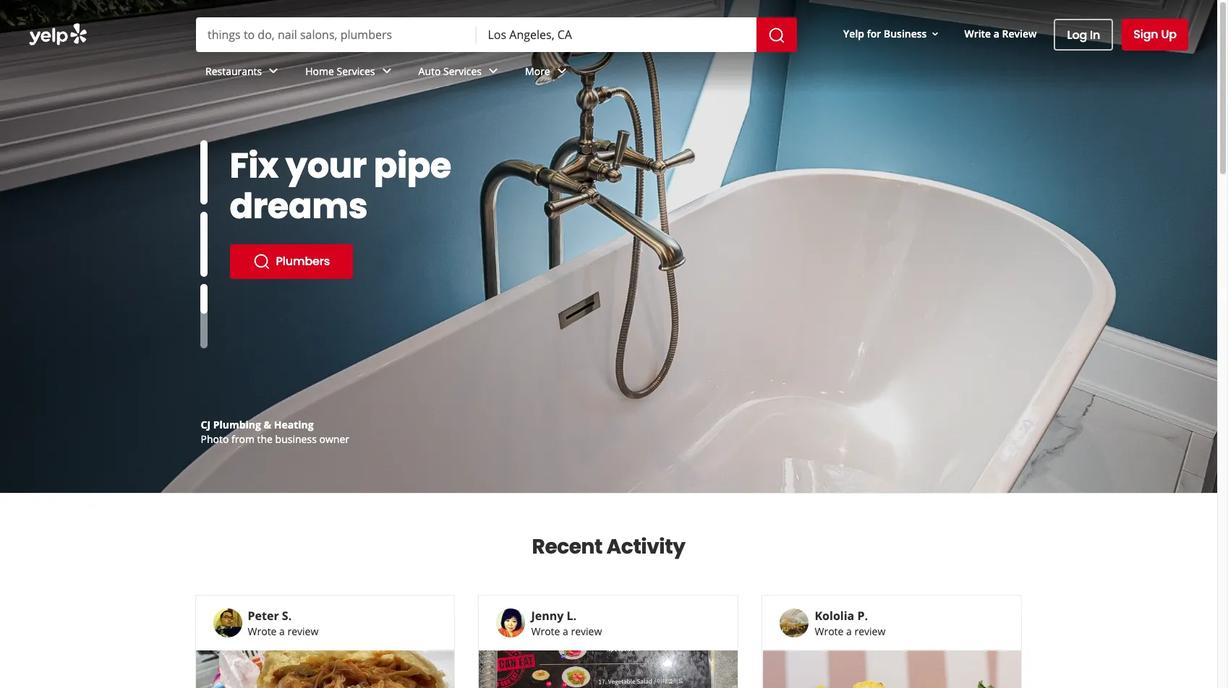 Task type: vqa. For each thing, say whether or not it's contained in the screenshot.
internet service providers button
no



Task type: describe. For each thing, give the bounding box(es) containing it.
Near text field
[[488, 27, 745, 43]]

none field near
[[488, 27, 745, 43]]

home services
[[306, 64, 375, 78]]

s.
[[282, 609, 292, 624]]

from
[[232, 433, 255, 446]]

the
[[257, 433, 273, 446]]

wrote for jenny l.
[[531, 625, 560, 639]]

restaurants
[[206, 64, 262, 78]]

auto
[[419, 64, 441, 78]]

l.
[[567, 609, 577, 624]]

1 select slide image from the top
[[200, 140, 207, 205]]

photo of jenny l. image
[[497, 609, 526, 638]]

log in
[[1068, 26, 1101, 43]]

explore recent activity section section
[[183, 494, 1034, 689]]

wrote for kololia p.
[[815, 625, 844, 639]]

more link
[[514, 52, 582, 94]]

peter s. wrote a review
[[248, 609, 319, 639]]

sign up link
[[1122, 19, 1189, 51]]

24 search v2 image
[[253, 253, 270, 271]]

fix your pipe dreams
[[230, 142, 452, 231]]

a for peter s.
[[279, 625, 285, 639]]

a inside banner
[[994, 26, 1000, 40]]

review for l.
[[571, 625, 602, 639]]

log
[[1068, 26, 1088, 43]]

24 chevron down v2 image for home services
[[378, 63, 395, 80]]

a for jenny l.
[[563, 625, 569, 639]]

explore banner section banner
[[0, 0, 1218, 493]]

yelp
[[844, 26, 865, 40]]

write a review
[[965, 26, 1037, 40]]

plumbing
[[213, 418, 261, 432]]

p.
[[858, 609, 868, 624]]

business
[[884, 26, 927, 40]]

yelp for business button
[[838, 21, 947, 47]]

in
[[1090, 26, 1101, 43]]

pipe
[[374, 142, 452, 190]]

photo of peter s. image
[[213, 609, 242, 638]]

home services link
[[294, 52, 407, 94]]

wrote for peter s.
[[248, 625, 277, 639]]

review for s.
[[288, 625, 319, 639]]

plumbers
[[276, 253, 330, 270]]

jenny
[[531, 609, 564, 624]]

jenny l. link
[[531, 609, 577, 624]]

kololia p. wrote a review
[[815, 609, 886, 639]]

24 chevron down v2 image
[[265, 63, 282, 80]]

dreams
[[230, 182, 368, 231]]

owner
[[319, 433, 349, 446]]

log in link
[[1055, 19, 1114, 51]]

review
[[1003, 26, 1037, 40]]

2 select slide image from the top
[[200, 212, 207, 277]]

none field find
[[208, 27, 465, 43]]



Task type: locate. For each thing, give the bounding box(es) containing it.
up
[[1162, 26, 1177, 43]]

services for home services
[[337, 64, 375, 78]]

1 none field from the left
[[208, 27, 465, 43]]

a right write
[[994, 26, 1000, 40]]

2 none field from the left
[[488, 27, 745, 43]]

1 horizontal spatial 24 chevron down v2 image
[[485, 63, 502, 80]]

yelp for business
[[844, 26, 927, 40]]

kololia p. link
[[815, 609, 868, 624]]

review for p.
[[855, 625, 886, 639]]

a down l.
[[563, 625, 569, 639]]

review inside the jenny l. wrote a review
[[571, 625, 602, 639]]

review
[[288, 625, 319, 639], [571, 625, 602, 639], [855, 625, 886, 639]]

2 horizontal spatial wrote
[[815, 625, 844, 639]]

review down s.
[[288, 625, 319, 639]]

recent activity
[[532, 533, 686, 562]]

24 chevron down v2 image inside "auto services" link
[[485, 63, 502, 80]]

wrote inside the peter s. wrote a review
[[248, 625, 277, 639]]

jenny l. wrote a review
[[531, 609, 602, 639]]

1 horizontal spatial review
[[571, 625, 602, 639]]

2 horizontal spatial 24 chevron down v2 image
[[553, 63, 571, 80]]

a down kololia p. link
[[847, 625, 852, 639]]

peter
[[248, 609, 279, 624]]

photo of kololia p. image
[[780, 609, 809, 638]]

wrote down kololia
[[815, 625, 844, 639]]

wrote inside the jenny l. wrote a review
[[531, 625, 560, 639]]

24 chevron down v2 image right auto services
[[485, 63, 502, 80]]

a
[[994, 26, 1000, 40], [279, 625, 285, 639], [563, 625, 569, 639], [847, 625, 852, 639]]

a down s.
[[279, 625, 285, 639]]

select slide image left the "fix"
[[200, 140, 207, 205]]

a inside the jenny l. wrote a review
[[563, 625, 569, 639]]

services
[[337, 64, 375, 78], [444, 64, 482, 78]]

24 chevron down v2 image for more
[[553, 63, 571, 80]]

0 horizontal spatial services
[[337, 64, 375, 78]]

peter s. link
[[248, 609, 292, 624]]

review inside the peter s. wrote a review
[[288, 625, 319, 639]]

wrote down the peter
[[248, 625, 277, 639]]

&
[[264, 418, 271, 432]]

services for auto services
[[444, 64, 482, 78]]

1 review from the left
[[288, 625, 319, 639]]

write a review link
[[959, 21, 1043, 47]]

more
[[525, 64, 550, 78]]

business
[[275, 433, 317, 446]]

your
[[286, 142, 367, 190]]

fix
[[230, 142, 279, 190]]

sign
[[1134, 26, 1159, 43]]

services right the auto
[[444, 64, 482, 78]]

24 chevron down v2 image
[[378, 63, 395, 80], [485, 63, 502, 80], [553, 63, 571, 80]]

Find text field
[[208, 27, 465, 43]]

write
[[965, 26, 991, 40]]

kololia
[[815, 609, 855, 624]]

None field
[[208, 27, 465, 43], [488, 27, 745, 43]]

1 wrote from the left
[[248, 625, 277, 639]]

review down p.
[[855, 625, 886, 639]]

a inside 'kololia p. wrote a review'
[[847, 625, 852, 639]]

cj
[[201, 418, 211, 432]]

select slide image left 24 search v2 icon
[[200, 212, 207, 277]]

review inside 'kololia p. wrote a review'
[[855, 625, 886, 639]]

1 24 chevron down v2 image from the left
[[378, 63, 395, 80]]

2 services from the left
[[444, 64, 482, 78]]

plumbers link
[[230, 245, 353, 279]]

0 vertical spatial select slide image
[[200, 140, 207, 205]]

auto services link
[[407, 52, 514, 94]]

wrote down jenny
[[531, 625, 560, 639]]

1 services from the left
[[337, 64, 375, 78]]

sign up
[[1134, 26, 1177, 43]]

24 chevron down v2 image right more
[[553, 63, 571, 80]]

for
[[867, 26, 882, 40]]

0 horizontal spatial wrote
[[248, 625, 277, 639]]

cj plumbing & heating photo from the business owner
[[201, 418, 349, 446]]

photo
[[201, 433, 229, 446]]

review down l.
[[571, 625, 602, 639]]

2 wrote from the left
[[531, 625, 560, 639]]

3 review from the left
[[855, 625, 886, 639]]

wrote
[[248, 625, 277, 639], [531, 625, 560, 639], [815, 625, 844, 639]]

1 horizontal spatial wrote
[[531, 625, 560, 639]]

3 24 chevron down v2 image from the left
[[553, 63, 571, 80]]

1 vertical spatial select slide image
[[200, 212, 207, 277]]

auto services
[[419, 64, 482, 78]]

a inside the peter s. wrote a review
[[279, 625, 285, 639]]

24 chevron down v2 image for auto services
[[485, 63, 502, 80]]

activity
[[607, 533, 686, 562]]

recent
[[532, 533, 603, 562]]

2 24 chevron down v2 image from the left
[[485, 63, 502, 80]]

search image
[[769, 26, 786, 44]]

a for kololia p.
[[847, 625, 852, 639]]

16 chevron down v2 image
[[930, 28, 942, 40]]

2 horizontal spatial review
[[855, 625, 886, 639]]

heating
[[274, 418, 314, 432]]

24 chevron down v2 image inside more link
[[553, 63, 571, 80]]

restaurants link
[[194, 52, 294, 94]]

1 horizontal spatial services
[[444, 64, 482, 78]]

select slide image
[[200, 140, 207, 205], [200, 212, 207, 277]]

0 horizontal spatial review
[[288, 625, 319, 639]]

2 review from the left
[[571, 625, 602, 639]]

services right home
[[337, 64, 375, 78]]

24 chevron down v2 image left the auto
[[378, 63, 395, 80]]

0 horizontal spatial none field
[[208, 27, 465, 43]]

0 horizontal spatial 24 chevron down v2 image
[[378, 63, 395, 80]]

home
[[306, 64, 334, 78]]

business categories element
[[194, 52, 1189, 94]]

cj plumbing & heating link
[[201, 418, 314, 432]]

24 chevron down v2 image inside home services link
[[378, 63, 395, 80]]

3 wrote from the left
[[815, 625, 844, 639]]

wrote inside 'kololia p. wrote a review'
[[815, 625, 844, 639]]

1 horizontal spatial none field
[[488, 27, 745, 43]]

None search field
[[0, 0, 1218, 94], [196, 17, 800, 52], [0, 0, 1218, 94], [196, 17, 800, 52]]



